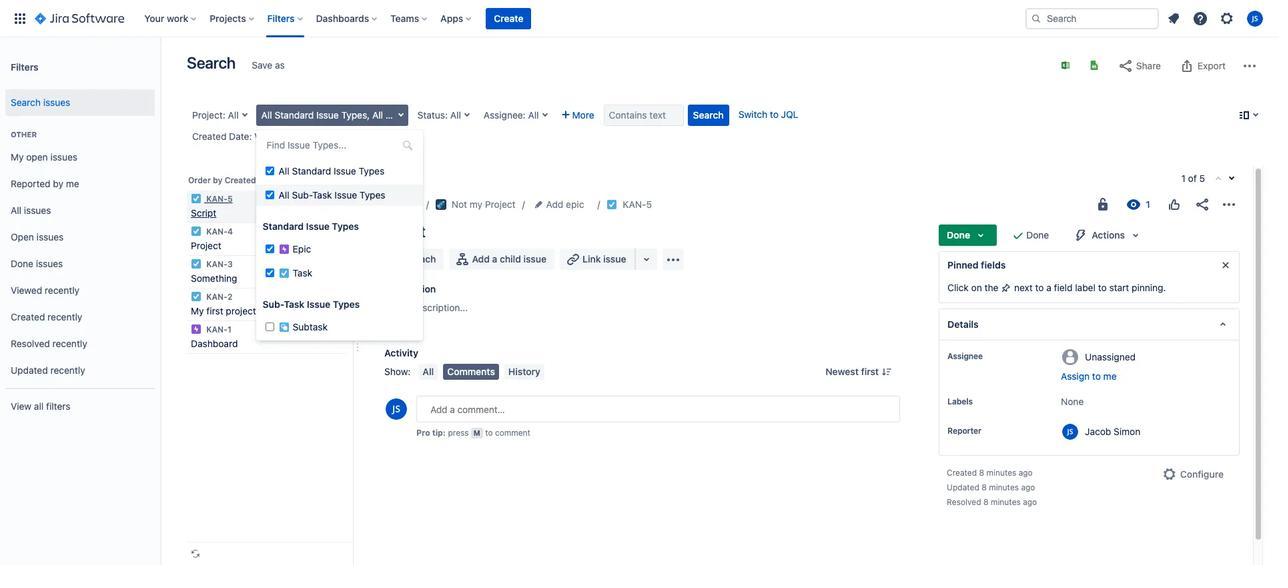 Task type: locate. For each thing, give the bounding box(es) containing it.
2 up my first project
[[228, 292, 233, 302]]

kan- up something at left
[[206, 260, 228, 270]]

0 vertical spatial sub-
[[386, 109, 406, 121]]

1 vertical spatial projects
[[384, 199, 420, 210]]

0 vertical spatial resolved
[[11, 338, 50, 349]]

me for reported by me
[[66, 178, 79, 189]]

0 vertical spatial me
[[66, 178, 79, 189]]

2 horizontal spatial search
[[693, 109, 724, 121]]

0 vertical spatial 1
[[1182, 173, 1186, 184]]

0 horizontal spatial done
[[11, 258, 33, 269]]

open
[[11, 231, 34, 243]]

0 vertical spatial first
[[206, 306, 223, 317]]

task image for something
[[191, 259, 202, 270]]

0 vertical spatial filters
[[267, 12, 295, 24]]

created left small icon
[[225, 176, 256, 186]]

0 vertical spatial 8
[[979, 469, 985, 479]]

epic
[[293, 244, 311, 255]]

5 up link web pages and more icon
[[646, 199, 652, 210]]

5 down order by created link
[[228, 194, 233, 204]]

all right status:
[[450, 109, 461, 121]]

kan- up kan-3
[[206, 227, 228, 237]]

a left field
[[1047, 282, 1052, 294]]

updated
[[11, 365, 48, 376], [947, 483, 980, 493]]

project: all
[[192, 109, 239, 121]]

0 vertical spatial a
[[492, 254, 497, 265]]

kan- for script
[[206, 194, 228, 204]]

search button
[[688, 105, 729, 126]]

0 horizontal spatial project
[[191, 240, 221, 252]]

script up the kan-4
[[191, 208, 216, 219]]

1 horizontal spatial types,
[[453, 109, 482, 121]]

add down description
[[384, 302, 402, 314]]

task up subtask
[[284, 299, 305, 310]]

start
[[1110, 282, 1129, 294]]

project down the kan-4
[[191, 240, 221, 252]]

types
[[359, 166, 385, 177], [360, 190, 385, 201], [332, 221, 359, 232], [333, 299, 360, 310]]

created inside other group
[[11, 311, 45, 323]]

a left child
[[492, 254, 497, 265]]

comments
[[447, 366, 495, 378]]

types down all sub-task issue types
[[332, 221, 359, 232]]

issues up viewed recently
[[36, 258, 63, 269]]

1 vertical spatial add
[[472, 254, 490, 265]]

1 horizontal spatial projects
[[384, 199, 420, 210]]

0 vertical spatial 2
[[359, 131, 365, 142]]

types down days
[[359, 166, 385, 177]]

to right assign
[[1093, 371, 1101, 382]]

filters up as
[[267, 12, 295, 24]]

kan- down order by created
[[206, 194, 228, 204]]

my for my open issues
[[11, 151, 24, 163]]

projects for projects link
[[384, 199, 420, 210]]

to
[[770, 109, 779, 120], [1035, 282, 1044, 294], [1098, 282, 1107, 294], [1093, 371, 1101, 382], [485, 428, 493, 438]]

me inside other group
[[66, 178, 79, 189]]

all inside all button
[[423, 366, 434, 378]]

0 vertical spatial search
[[187, 53, 236, 72]]

1 horizontal spatial 1
[[1182, 173, 1186, 184]]

projects inside popup button
[[210, 12, 246, 24]]

apps button
[[437, 8, 477, 29]]

all up the date:
[[228, 109, 239, 121]]

switch to jql link
[[739, 109, 799, 120]]

1 types, from the left
[[341, 109, 370, 121]]

0 horizontal spatial my
[[11, 151, 24, 163]]

the
[[284, 131, 298, 142], [985, 282, 999, 294]]

2 vertical spatial 8
[[984, 498, 989, 508]]

add
[[546, 199, 564, 210], [472, 254, 490, 265], [384, 302, 402, 314]]

issue right child
[[524, 254, 547, 265]]

configure
[[1180, 469, 1224, 481]]

0 horizontal spatial me
[[66, 178, 79, 189]]

project
[[485, 199, 516, 210], [191, 240, 221, 252]]

vote options: no one has voted for this issue yet. image
[[1167, 197, 1183, 213]]

projects left the not my project icon at the left of the page
[[384, 199, 420, 210]]

1 vertical spatial task image
[[191, 226, 202, 237]]

first inside button
[[861, 366, 879, 378]]

actions button
[[1065, 225, 1152, 246]]

actions image
[[1221, 197, 1237, 213]]

None checkbox
[[265, 269, 274, 278], [265, 323, 274, 332], [265, 269, 274, 278], [265, 323, 274, 332]]

search up other
[[11, 97, 41, 108]]

to inside button
[[1093, 371, 1101, 382]]

task image left kan-2
[[191, 292, 202, 302]]

filters up search issues
[[11, 61, 39, 72]]

1 vertical spatial a
[[1047, 282, 1052, 294]]

search image
[[1031, 13, 1042, 24]]

1 horizontal spatial done
[[947, 230, 971, 241]]

newest first
[[826, 366, 879, 378]]

add inside add a child issue button
[[472, 254, 490, 265]]

1 horizontal spatial by
[[213, 176, 223, 186]]

add for add a description...
[[384, 302, 402, 314]]

0 vertical spatial add
[[546, 199, 564, 210]]

1 horizontal spatial 4
[[319, 131, 325, 142]]

sub- inside dropdown button
[[386, 109, 406, 121]]

1 task image from the top
[[191, 194, 202, 204]]

all standard issue types
[[279, 166, 385, 177]]

1 horizontal spatial 2
[[359, 131, 365, 142]]

minutes
[[987, 469, 1017, 479], [989, 483, 1019, 493], [991, 498, 1021, 508]]

all up standard issue types
[[279, 190, 289, 201]]

0 vertical spatial projects
[[210, 12, 246, 24]]

kan- left copy link to issue "image"
[[623, 199, 646, 210]]

other
[[11, 130, 37, 139]]

1 horizontal spatial first
[[861, 366, 879, 378]]

recently down viewed recently link
[[48, 311, 82, 323]]

save as button
[[245, 55, 292, 76]]

task image
[[607, 200, 618, 210], [191, 226, 202, 237], [191, 259, 202, 270]]

kan-5 up link web pages and more icon
[[623, 199, 652, 210]]

sub- up standard issue types
[[292, 190, 312, 201]]

search issues group
[[5, 85, 155, 120]]

Add a comment… field
[[416, 396, 900, 423]]

kan-5 down order by created
[[204, 194, 233, 204]]

standard up epic
[[263, 221, 304, 232]]

by for reported
[[53, 178, 63, 189]]

first for my
[[206, 306, 223, 317]]

standard for all standard issue types
[[292, 166, 331, 177]]

export
[[1198, 60, 1226, 71]]

by right reported
[[53, 178, 63, 189]]

issues up 'open issues'
[[24, 205, 51, 216]]

my left the open
[[11, 151, 24, 163]]

search issues
[[11, 97, 70, 108]]

standard issue types
[[263, 221, 359, 232]]

by inside other group
[[53, 178, 63, 189]]

1 vertical spatial resolved
[[947, 498, 981, 508]]

created down the project:
[[192, 131, 227, 142]]

sub- up days
[[386, 109, 406, 121]]

share link
[[1111, 55, 1168, 77]]

kan- up the dashboard
[[206, 325, 228, 335]]

help image
[[1193, 10, 1209, 26]]

1 horizontal spatial resolved
[[947, 498, 981, 508]]

1 vertical spatial the
[[985, 282, 999, 294]]

first down kan-2
[[206, 306, 223, 317]]

None checkbox
[[265, 167, 274, 176], [265, 191, 274, 200], [265, 245, 274, 254], [265, 167, 274, 176], [265, 191, 274, 200], [265, 245, 274, 254]]

0 horizontal spatial script
[[191, 208, 216, 219]]

actions
[[1092, 230, 1125, 241]]

0 horizontal spatial add
[[384, 302, 402, 314]]

task down "all standard issue types"
[[312, 190, 332, 201]]

m
[[474, 429, 480, 438]]

0 horizontal spatial resolved
[[11, 338, 50, 349]]

1 horizontal spatial filters
[[267, 12, 295, 24]]

history button
[[505, 364, 545, 380]]

1 horizontal spatial sub-
[[292, 190, 312, 201]]

2 vertical spatial minutes
[[991, 498, 1021, 508]]

1 horizontal spatial script
[[384, 222, 426, 241]]

0 horizontal spatial types,
[[341, 109, 370, 121]]

0 horizontal spatial 5
[[228, 194, 233, 204]]

a inside button
[[492, 254, 497, 265]]

the right on
[[985, 282, 999, 294]]

recently down resolved recently link
[[50, 365, 85, 376]]

task image down order at the top of page
[[191, 194, 202, 204]]

all right assignee:
[[528, 109, 539, 121]]

project right my
[[485, 199, 516, 210]]

jira software image
[[35, 10, 124, 26], [35, 10, 124, 26]]

something
[[191, 273, 237, 284]]

add left child
[[472, 254, 490, 265]]

1 vertical spatial 4
[[228, 227, 233, 237]]

me down my open issues link
[[66, 178, 79, 189]]

0 vertical spatial minutes
[[987, 469, 1017, 479]]

link issue button
[[560, 249, 636, 270]]

0 horizontal spatial updated
[[11, 365, 48, 376]]

0 horizontal spatial search
[[11, 97, 41, 108]]

to left jql
[[770, 109, 779, 120]]

click
[[948, 282, 969, 294]]

order by created
[[188, 176, 256, 186]]

recently for updated recently
[[50, 365, 85, 376]]

resolved inside created 8 minutes ago updated 8 minutes ago resolved 8 minutes ago
[[947, 498, 981, 508]]

search issues link
[[5, 89, 155, 116]]

5 inside "kan-5" link
[[646, 199, 652, 210]]

done down open
[[11, 258, 33, 269]]

search down "projects" popup button on the left of the page
[[187, 53, 236, 72]]

add a child issue
[[472, 254, 547, 265]]

your work button
[[140, 8, 202, 29]]

standard inside dropdown button
[[275, 109, 314, 121]]

create
[[494, 12, 524, 24]]

to right m
[[485, 428, 493, 438]]

banner
[[0, 0, 1279, 37]]

add inside add epic dropdown button
[[546, 199, 564, 210]]

0 horizontal spatial 2
[[228, 292, 233, 302]]

created down viewed
[[11, 311, 45, 323]]

issues inside group
[[43, 97, 70, 108]]

standard up all sub-task issue types
[[292, 166, 331, 177]]

1 horizontal spatial my
[[191, 306, 204, 317]]

viewed
[[11, 285, 42, 296]]

description...
[[412, 302, 468, 314]]

link
[[583, 254, 601, 265]]

projects right work
[[210, 12, 246, 24]]

task image
[[191, 194, 202, 204], [191, 292, 202, 302]]

1 left of
[[1182, 173, 1186, 184]]

1 issue from the left
[[524, 254, 547, 265]]

1 vertical spatial me
[[1104, 371, 1117, 382]]

0 vertical spatial my
[[11, 151, 24, 163]]

1 vertical spatial standard
[[292, 166, 331, 177]]

5 right of
[[1200, 173, 1205, 184]]

switch to jql
[[739, 109, 799, 120]]

show:
[[384, 366, 411, 378]]

updated recently link
[[5, 358, 155, 384]]

5
[[1200, 173, 1205, 184], [228, 194, 233, 204], [646, 199, 652, 210]]

1 horizontal spatial me
[[1104, 371, 1117, 382]]

kan-2
[[204, 292, 233, 302]]

me down unassigned on the bottom right of page
[[1104, 371, 1117, 382]]

task down epic
[[293, 268, 312, 279]]

kan- for my first project
[[206, 292, 228, 302]]

1 down my first project
[[228, 325, 231, 335]]

kan-
[[206, 194, 228, 204], [623, 199, 646, 210], [206, 227, 228, 237], [206, 260, 228, 270], [206, 292, 228, 302], [206, 325, 228, 335]]

share image
[[1195, 197, 1211, 213]]

0 vertical spatial updated
[[11, 365, 48, 376]]

not my project
[[452, 199, 516, 210]]

updated inside created 8 minutes ago updated 8 minutes ago resolved 8 minutes ago
[[947, 483, 980, 493]]

my up epic "image"
[[191, 306, 204, 317]]

search inside search button
[[693, 109, 724, 121]]

reported
[[11, 178, 50, 189]]

created inside created 8 minutes ago updated 8 minutes ago resolved 8 minutes ago
[[947, 469, 977, 479]]

script down projects link
[[384, 222, 426, 241]]

issue
[[524, 254, 547, 265], [603, 254, 626, 265]]

press
[[448, 428, 469, 438]]

more
[[572, 109, 594, 121]]

1 vertical spatial task image
[[191, 292, 202, 302]]

attach
[[407, 254, 436, 265]]

2 horizontal spatial sub-
[[386, 109, 406, 121]]

0 vertical spatial task image
[[607, 200, 618, 210]]

0 vertical spatial the
[[284, 131, 298, 142]]

types, up remove criteria "image"
[[341, 109, 370, 121]]

task image left kan-3
[[191, 259, 202, 270]]

a down description
[[404, 302, 409, 314]]

to right next
[[1035, 282, 1044, 294]]

projects button
[[206, 8, 259, 29]]

not my project image
[[436, 200, 446, 210]]

2 vertical spatial search
[[693, 109, 724, 121]]

all standard issue types,                                 all sub-task issue types,                                 epic,                                 task button
[[256, 105, 528, 126]]

all right the show:
[[423, 366, 434, 378]]

1 vertical spatial sub-
[[292, 190, 312, 201]]

types, left epic,
[[453, 109, 482, 121]]

recently down created recently link
[[52, 338, 87, 349]]

created recently
[[11, 311, 82, 323]]

more button
[[556, 105, 600, 126]]

created for created date: within the last 4 weeks, 2 days
[[192, 131, 227, 142]]

1 horizontal spatial the
[[985, 282, 999, 294]]

1 vertical spatial first
[[861, 366, 879, 378]]

search inside search issues link
[[11, 97, 41, 108]]

issue right link
[[603, 254, 626, 265]]

details element
[[939, 309, 1240, 341]]

reporter
[[948, 426, 982, 436]]

add left epic
[[546, 199, 564, 210]]

0 vertical spatial 4
[[319, 131, 325, 142]]

first left newest first image
[[861, 366, 879, 378]]

1 vertical spatial search
[[11, 97, 41, 108]]

0 horizontal spatial issue
[[524, 254, 547, 265]]

done image
[[1011, 228, 1027, 244]]

1 horizontal spatial issue
[[603, 254, 626, 265]]

4 up 3
[[228, 227, 233, 237]]

task image left "kan-5" link
[[607, 200, 618, 210]]

standard up created date: within the last 4 weeks, 2 days
[[275, 109, 314, 121]]

recently up created recently
[[45, 285, 79, 296]]

3
[[228, 260, 233, 270]]

other group
[[5, 116, 155, 388]]

assignee:
[[484, 109, 526, 121]]

date:
[[229, 131, 252, 142]]

4
[[319, 131, 325, 142], [228, 227, 233, 237]]

no restrictions image
[[1095, 197, 1111, 213]]

the left last
[[284, 131, 298, 142]]

sidebar navigation image
[[145, 53, 175, 80]]

description
[[384, 284, 436, 295]]

dashboard
[[191, 338, 238, 350]]

within
[[254, 131, 282, 142]]

jacob simon
[[1085, 426, 1141, 437]]

1 horizontal spatial a
[[492, 254, 497, 265]]

assignee
[[948, 352, 983, 362]]

updated down reporter
[[947, 483, 980, 493]]

apps
[[441, 12, 463, 24]]

me inside button
[[1104, 371, 1117, 382]]

sub- right project
[[263, 299, 284, 310]]

issues right open
[[36, 231, 64, 243]]

task image left the kan-4
[[191, 226, 202, 237]]

issues up my open issues
[[43, 97, 70, 108]]

filters
[[267, 12, 295, 24], [11, 61, 39, 72]]

add epic
[[546, 199, 584, 210]]

search left switch
[[693, 109, 724, 121]]

to left "start"
[[1098, 282, 1107, 294]]

0 horizontal spatial filters
[[11, 61, 39, 72]]

kan-1
[[204, 325, 231, 335]]

next issue 'kan-4' ( type 'j' ) image
[[1227, 174, 1237, 184]]

tip:
[[432, 428, 446, 438]]

0 vertical spatial task image
[[191, 194, 202, 204]]

0 vertical spatial standard
[[275, 109, 314, 121]]

2 issue from the left
[[603, 254, 626, 265]]

1 horizontal spatial 5
[[646, 199, 652, 210]]

2 vertical spatial a
[[404, 302, 409, 314]]

my first project
[[191, 306, 256, 317]]

settings image
[[1219, 10, 1235, 26]]

task inside standard issue types element
[[293, 268, 312, 279]]

1 vertical spatial 1
[[228, 325, 231, 335]]

updated down resolved recently
[[11, 365, 48, 376]]

to for me
[[1093, 371, 1101, 382]]

0 horizontal spatial a
[[404, 302, 409, 314]]

1 horizontal spatial add
[[472, 254, 490, 265]]

0 horizontal spatial sub-
[[263, 299, 284, 310]]

to for a
[[1035, 282, 1044, 294]]

0 vertical spatial project
[[485, 199, 516, 210]]

0 horizontal spatial first
[[206, 306, 223, 317]]

add for add a child issue
[[472, 254, 490, 265]]

1 vertical spatial script
[[384, 222, 426, 241]]

done up pinned
[[947, 230, 971, 241]]

first
[[206, 306, 223, 317], [861, 366, 879, 378]]

2 vertical spatial task image
[[191, 259, 202, 270]]

1 vertical spatial my
[[191, 306, 204, 317]]

4 right last
[[319, 131, 325, 142]]

kan- up my first project
[[206, 292, 228, 302]]

me
[[66, 178, 79, 189], [1104, 371, 1117, 382]]

my inside other group
[[11, 151, 24, 163]]

kan-5
[[204, 194, 233, 204], [623, 199, 652, 210]]

me for assign to me
[[1104, 371, 1117, 382]]

1 horizontal spatial project
[[485, 199, 516, 210]]

save as
[[252, 59, 285, 71]]

2 task image from the top
[[191, 292, 202, 302]]

all issues
[[11, 205, 51, 216]]

done up next
[[1027, 230, 1049, 241]]

by right order at the top of page
[[213, 176, 223, 186]]

jql
[[781, 109, 799, 120]]

Find Issue Types... field
[[263, 136, 416, 155]]

created down reporter
[[947, 469, 977, 479]]

1
[[1182, 173, 1186, 184], [228, 325, 231, 335]]

all up open
[[11, 205, 21, 216]]

0 horizontal spatial projects
[[210, 12, 246, 24]]

2
[[359, 131, 365, 142], [228, 292, 233, 302]]

2 left days
[[359, 131, 365, 142]]

open in microsoft excel image
[[1061, 60, 1071, 71]]

not my project link
[[436, 197, 516, 213]]

menu bar
[[416, 364, 547, 380]]

standard for all standard issue types,                                 all sub-task issue types,                                 epic,                                 task
[[275, 109, 314, 121]]

1 horizontal spatial updated
[[947, 483, 980, 493]]

next to a field label to start pinning.
[[1012, 282, 1166, 294]]



Task type: vqa. For each thing, say whether or not it's contained in the screenshot.
updated inside Other group
yes



Task type: describe. For each thing, give the bounding box(es) containing it.
fields
[[981, 260, 1006, 271]]

kan- for project
[[206, 227, 228, 237]]

export button
[[1173, 55, 1233, 77]]

click on the
[[948, 282, 1001, 294]]

a for child
[[492, 254, 497, 265]]

to for jql
[[770, 109, 779, 120]]

add for add epic
[[546, 199, 564, 210]]

2 horizontal spatial 5
[[1200, 173, 1205, 184]]

assignee pin to top. only you can see pinned fields. image
[[986, 352, 996, 362]]

filters inside the filters popup button
[[267, 12, 295, 24]]

1 vertical spatial 8
[[982, 483, 987, 493]]

1 vertical spatial project
[[191, 240, 221, 252]]

add a child issue button
[[449, 249, 555, 270]]

kan- for dashboard
[[206, 325, 228, 335]]

view all filters link
[[5, 394, 155, 420]]

add a description...
[[384, 302, 468, 314]]

open
[[26, 151, 48, 163]]

pro tip: press m to comment
[[416, 428, 531, 438]]

by for order
[[213, 176, 223, 186]]

1 horizontal spatial kan-5
[[623, 199, 652, 210]]

task image for project
[[191, 226, 202, 237]]

teams button
[[387, 8, 433, 29]]

filters button
[[263, 8, 308, 29]]

default image
[[402, 140, 413, 151]]

add epic button
[[532, 197, 588, 213]]

1 horizontal spatial search
[[187, 53, 236, 72]]

kan-4
[[204, 227, 233, 237]]

first for newest
[[861, 366, 879, 378]]

2 vertical spatial sub-
[[263, 299, 284, 310]]

my
[[470, 199, 483, 210]]

open in google sheets image
[[1089, 60, 1100, 71]]

profile image of jacob simon image
[[386, 399, 407, 420]]

2 vertical spatial ago
[[1023, 498, 1037, 508]]

recently for resolved recently
[[52, 338, 87, 349]]

issues for search issues
[[43, 97, 70, 108]]

history
[[509, 366, 541, 378]]

switch
[[739, 109, 768, 120]]

weeks,
[[327, 131, 357, 142]]

child
[[500, 254, 521, 265]]

0 horizontal spatial the
[[284, 131, 298, 142]]

project
[[226, 306, 256, 317]]

created date: within the last 4 weeks, 2 days
[[192, 131, 388, 142]]

assignee: all
[[484, 109, 539, 121]]

dashboards button
[[312, 8, 383, 29]]

notifications image
[[1166, 10, 1182, 26]]

subtask
[[293, 322, 328, 333]]

updated inside other group
[[11, 365, 48, 376]]

sub-task issue types
[[263, 299, 360, 310]]

field
[[1054, 282, 1073, 294]]

my open issues link
[[5, 144, 155, 171]]

order
[[188, 176, 211, 186]]

appswitcher icon image
[[12, 10, 28, 26]]

issues right the open
[[50, 151, 77, 163]]

all up within
[[261, 109, 272, 121]]

issues for open issues
[[36, 231, 64, 243]]

created for created recently
[[11, 311, 45, 323]]

link web pages and more image
[[638, 252, 654, 268]]

share
[[1136, 60, 1161, 71]]

assign to me button
[[1061, 370, 1226, 384]]

projects for "projects" popup button on the left of the page
[[210, 12, 246, 24]]

dashboards
[[316, 12, 369, 24]]

banner containing your work
[[0, 0, 1279, 37]]

kan-5 link
[[623, 197, 652, 213]]

reporter pin to top. only you can see pinned fields. image
[[984, 426, 995, 437]]

pinning.
[[1132, 282, 1166, 294]]

work
[[167, 12, 188, 24]]

task image for my first project
[[191, 292, 202, 302]]

open issues
[[11, 231, 64, 243]]

unassigned
[[1085, 351, 1136, 363]]

kan-3
[[204, 260, 233, 270]]

configure link
[[1154, 465, 1232, 486]]

reported by me
[[11, 178, 79, 189]]

Search issues using keywords text field
[[604, 105, 684, 126]]

issues for all issues
[[24, 205, 51, 216]]

epic,
[[484, 109, 505, 121]]

1 vertical spatial filters
[[11, 61, 39, 72]]

add app image
[[665, 252, 681, 268]]

standard issue types element
[[256, 239, 423, 286]]

pinned fields
[[948, 260, 1006, 271]]

remove criteria image
[[336, 131, 347, 141]]

menu bar containing all
[[416, 364, 547, 380]]

open issues link
[[5, 224, 155, 251]]

jacob
[[1085, 426, 1111, 437]]

task right epic,
[[508, 109, 528, 121]]

labels
[[948, 397, 973, 407]]

my for my first project
[[191, 306, 204, 317]]

all right small icon
[[279, 166, 289, 177]]

view
[[11, 401, 31, 412]]

all up days
[[372, 109, 383, 121]]

types down "all standard issue types"
[[360, 190, 385, 201]]

resolved recently link
[[5, 331, 155, 358]]

your profile and settings image
[[1247, 10, 1263, 26]]

viewed recently
[[11, 285, 79, 296]]

1 of 5
[[1182, 173, 1205, 184]]

task image for script
[[191, 194, 202, 204]]

small image
[[257, 176, 268, 187]]

your work
[[144, 12, 188, 24]]

last
[[301, 131, 316, 142]]

pro
[[416, 428, 430, 438]]

2 types, from the left
[[453, 109, 482, 121]]

newest first button
[[818, 364, 900, 380]]

issues for done issues
[[36, 258, 63, 269]]

2 vertical spatial standard
[[263, 221, 304, 232]]

all issues link
[[5, 198, 155, 224]]

0 horizontal spatial 1
[[228, 325, 231, 335]]

none
[[1061, 396, 1084, 408]]

status: all
[[418, 109, 461, 121]]

assign to me
[[1061, 371, 1117, 382]]

2 horizontal spatial done
[[1027, 230, 1049, 241]]

copy link to issue image
[[649, 199, 660, 210]]

as
[[275, 59, 285, 71]]

projects link
[[384, 197, 420, 213]]

a for description...
[[404, 302, 409, 314]]

labels pin to top. only you can see pinned fields. image
[[976, 397, 986, 408]]

of
[[1188, 173, 1197, 184]]

not available - this is the first issue image
[[1213, 174, 1224, 185]]

resolved inside other group
[[11, 338, 50, 349]]

next
[[1014, 282, 1033, 294]]

order by created link
[[187, 172, 269, 188]]

done issues
[[11, 258, 63, 269]]

recently for created recently
[[48, 311, 82, 323]]

Search field
[[1026, 8, 1159, 29]]

recently for viewed recently
[[45, 285, 79, 296]]

reported by me link
[[5, 171, 155, 198]]

created for created 8 minutes ago updated 8 minutes ago resolved 8 minutes ago
[[947, 469, 977, 479]]

0 vertical spatial script
[[191, 208, 216, 219]]

done inside other group
[[11, 258, 33, 269]]

0 vertical spatial ago
[[1019, 469, 1033, 479]]

hide message image
[[1218, 258, 1234, 274]]

search for search button
[[693, 109, 724, 121]]

1 vertical spatial 2
[[228, 292, 233, 302]]

all standard issue types,                                 all sub-task issue types,                                 epic,                                 task
[[261, 109, 528, 121]]

task up default icon
[[406, 109, 426, 121]]

primary element
[[8, 0, 1026, 37]]

newest first image
[[882, 367, 892, 378]]

all inside all issues link
[[11, 205, 21, 216]]

0 horizontal spatial kan-5
[[204, 194, 233, 204]]

0 horizontal spatial 4
[[228, 227, 233, 237]]

all button
[[419, 364, 438, 380]]

types down standard issue types element
[[333, 299, 360, 310]]

pinned
[[948, 260, 979, 271]]

done inside dropdown button
[[947, 230, 971, 241]]

kan- for something
[[206, 260, 228, 270]]

not
[[452, 199, 467, 210]]

1 vertical spatial ago
[[1021, 483, 1035, 493]]

epic image
[[191, 324, 202, 335]]

2 horizontal spatial a
[[1047, 282, 1052, 294]]

1 vertical spatial minutes
[[989, 483, 1019, 493]]

search for search issues
[[11, 97, 41, 108]]

attach button
[[384, 249, 444, 270]]

done button
[[939, 225, 997, 246]]



